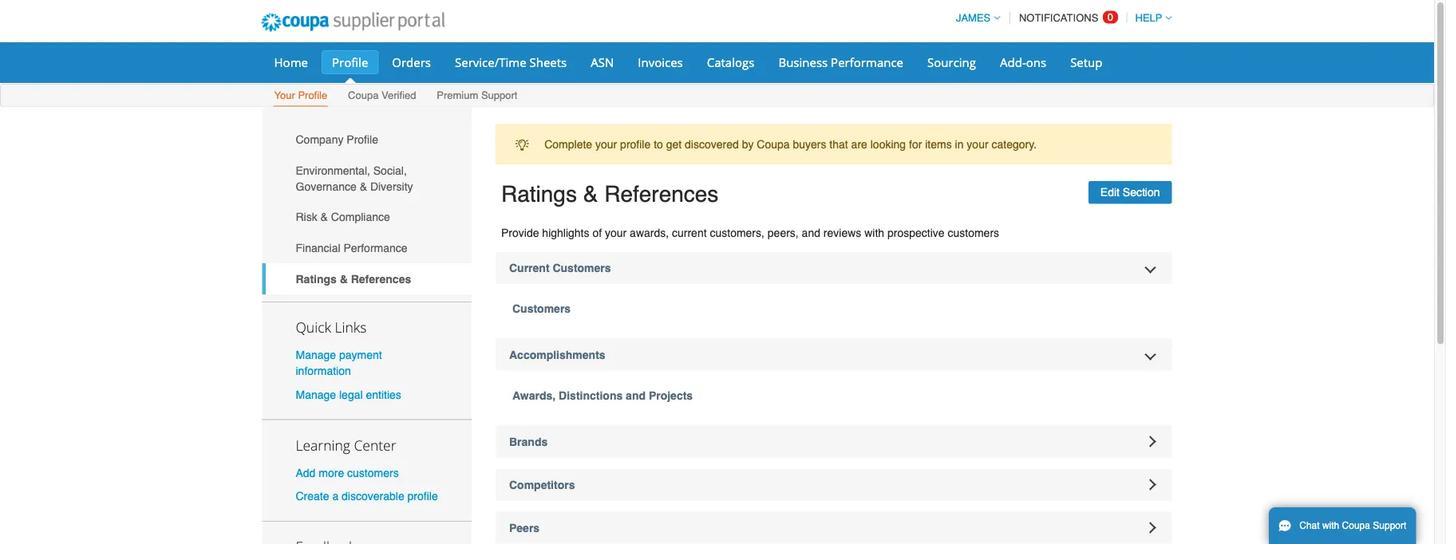 Task type: locate. For each thing, give the bounding box(es) containing it.
edit
[[1101, 186, 1120, 199]]

current customers heading
[[496, 252, 1172, 284]]

manage legal entities link
[[296, 388, 401, 401]]

manage
[[296, 349, 336, 362], [296, 388, 336, 401]]

0 vertical spatial customers
[[553, 261, 611, 274]]

1 vertical spatial with
[[1323, 520, 1340, 532]]

0 horizontal spatial with
[[865, 226, 885, 239]]

1 horizontal spatial performance
[[831, 54, 904, 70]]

environmental, social, governance & diversity link
[[262, 155, 472, 202]]

ratings & references
[[501, 182, 719, 207], [296, 273, 411, 285]]

center
[[354, 436, 396, 455]]

1 vertical spatial customers
[[512, 302, 571, 315]]

profile right your
[[298, 89, 327, 101]]

coupa
[[348, 89, 379, 101], [757, 138, 790, 151], [1342, 520, 1371, 532]]

with right the reviews at the right of page
[[865, 226, 885, 239]]

notifications 0
[[1019, 11, 1114, 24]]

items
[[925, 138, 952, 151]]

catalogs
[[707, 54, 755, 70]]

navigation
[[949, 2, 1172, 34]]

profile inside your profile link
[[298, 89, 327, 101]]

profile link
[[322, 50, 379, 74]]

1 horizontal spatial ratings & references
[[501, 182, 719, 207]]

0 vertical spatial manage
[[296, 349, 336, 362]]

customers down of
[[553, 261, 611, 274]]

0 vertical spatial customers
[[948, 226, 999, 239]]

ratings & references up of
[[501, 182, 719, 207]]

coupa right chat
[[1342, 520, 1371, 532]]

1 horizontal spatial and
[[802, 226, 821, 239]]

0 vertical spatial with
[[865, 226, 885, 239]]

help
[[1136, 12, 1163, 24]]

0 vertical spatial coupa
[[348, 89, 379, 101]]

james
[[956, 12, 991, 24]]

peers,
[[768, 226, 799, 239]]

coupa left verified
[[348, 89, 379, 101]]

chat with coupa support
[[1300, 520, 1407, 532]]

profile for your profile
[[298, 89, 327, 101]]

0 vertical spatial ratings & references
[[501, 182, 719, 207]]

peers button
[[496, 512, 1172, 544]]

1 vertical spatial manage
[[296, 388, 336, 401]]

competitors heading
[[496, 469, 1172, 501]]

edit section
[[1101, 186, 1160, 199]]

premium
[[437, 89, 478, 101]]

1 horizontal spatial customers
[[948, 226, 999, 239]]

references up the awards,
[[604, 182, 719, 207]]

current
[[509, 261, 550, 274]]

1 vertical spatial coupa
[[757, 138, 790, 151]]

compliance
[[331, 211, 390, 224]]

brands button
[[496, 426, 1172, 458]]

create
[[296, 490, 329, 503]]

environmental,
[[296, 164, 370, 177]]

invoices
[[638, 54, 683, 70]]

orders
[[392, 54, 431, 70]]

coupa supplier portal image
[[250, 2, 456, 42]]

1 horizontal spatial with
[[1323, 520, 1340, 532]]

are
[[851, 138, 868, 151]]

0 horizontal spatial and
[[626, 389, 646, 402]]

risk & compliance
[[296, 211, 390, 224]]

0 vertical spatial support
[[481, 89, 518, 101]]

performance down risk & compliance link
[[344, 242, 408, 254]]

0
[[1108, 11, 1114, 23]]

edit section link
[[1089, 181, 1172, 204]]

manage inside 'manage payment information'
[[296, 349, 336, 362]]

0 vertical spatial references
[[604, 182, 719, 207]]

manage payment information link
[[296, 349, 382, 378]]

of
[[593, 226, 602, 239]]

0 horizontal spatial coupa
[[348, 89, 379, 101]]

ratings & references down financial performance
[[296, 273, 411, 285]]

performance right business
[[831, 54, 904, 70]]

0 horizontal spatial references
[[351, 273, 411, 285]]

profile
[[332, 54, 368, 70], [298, 89, 327, 101], [347, 133, 378, 146]]

1 vertical spatial references
[[351, 273, 411, 285]]

to
[[654, 138, 663, 151]]

2 horizontal spatial coupa
[[1342, 520, 1371, 532]]

1 vertical spatial performance
[[344, 242, 408, 254]]

profile right discoverable in the bottom of the page
[[408, 490, 438, 503]]

ratings down financial
[[296, 273, 337, 285]]

your
[[596, 138, 617, 151], [967, 138, 989, 151], [605, 226, 627, 239]]

1 horizontal spatial ratings
[[501, 182, 577, 207]]

0 horizontal spatial customers
[[347, 467, 399, 479]]

coupa inside button
[[1342, 520, 1371, 532]]

0 vertical spatial and
[[802, 226, 821, 239]]

entities
[[366, 388, 401, 401]]

financial performance link
[[262, 233, 472, 264]]

add more customers link
[[296, 467, 399, 479]]

manage for manage legal entities
[[296, 388, 336, 401]]

1 horizontal spatial profile
[[620, 138, 651, 151]]

references down the 'financial performance' link
[[351, 273, 411, 285]]

coupa right by
[[757, 138, 790, 151]]

1 vertical spatial support
[[1373, 520, 1407, 532]]

0 vertical spatial profile
[[332, 54, 368, 70]]

company profile
[[296, 133, 378, 146]]

get
[[666, 138, 682, 151]]

peers
[[509, 522, 540, 534]]

customers inside current customers dropdown button
[[553, 261, 611, 274]]

chat with coupa support button
[[1269, 508, 1416, 544]]

profile
[[620, 138, 651, 151], [408, 490, 438, 503]]

and left projects
[[626, 389, 646, 402]]

1 vertical spatial ratings
[[296, 273, 337, 285]]

risk
[[296, 211, 317, 224]]

company profile link
[[262, 124, 472, 155]]

0 vertical spatial profile
[[620, 138, 651, 151]]

buyers
[[793, 138, 827, 151]]

1 manage from the top
[[296, 349, 336, 362]]

quick links
[[296, 318, 367, 337]]

accomplishments button
[[496, 339, 1172, 371]]

1 horizontal spatial support
[[1373, 520, 1407, 532]]

profile for company profile
[[347, 133, 378, 146]]

support
[[481, 89, 518, 101], [1373, 520, 1407, 532]]

manage down information
[[296, 388, 336, 401]]

0 horizontal spatial profile
[[408, 490, 438, 503]]

2 vertical spatial coupa
[[1342, 520, 1371, 532]]

brands
[[509, 435, 548, 448]]

customers up discoverable in the bottom of the page
[[347, 467, 399, 479]]

customers down current
[[512, 302, 571, 315]]

business
[[779, 54, 828, 70]]

peers heading
[[496, 512, 1172, 544]]

2 manage from the top
[[296, 388, 336, 401]]

customers right prospective on the right of page
[[948, 226, 999, 239]]

section
[[1123, 186, 1160, 199]]

0 horizontal spatial performance
[[344, 242, 408, 254]]

1 vertical spatial profile
[[408, 490, 438, 503]]

and
[[802, 226, 821, 239], [626, 389, 646, 402]]

category.
[[992, 138, 1037, 151]]

with right chat
[[1323, 520, 1340, 532]]

and right the 'peers,'
[[802, 226, 821, 239]]

learning center
[[296, 436, 396, 455]]

profile inside alert
[[620, 138, 651, 151]]

customers
[[948, 226, 999, 239], [347, 467, 399, 479]]

1 vertical spatial profile
[[298, 89, 327, 101]]

profile inside company profile link
[[347, 133, 378, 146]]

& inside environmental, social, governance & diversity
[[360, 180, 367, 193]]

james link
[[949, 12, 1000, 24]]

manage up information
[[296, 349, 336, 362]]

1 horizontal spatial references
[[604, 182, 719, 207]]

0 horizontal spatial ratings & references
[[296, 273, 411, 285]]

& left diversity
[[360, 180, 367, 193]]

0 horizontal spatial support
[[481, 89, 518, 101]]

profile down coupa supplier portal image
[[332, 54, 368, 70]]

add-
[[1000, 54, 1026, 70]]

asn link
[[581, 50, 624, 74]]

projects
[[649, 389, 693, 402]]

ratings up 'provide'
[[501, 182, 577, 207]]

sourcing link
[[917, 50, 987, 74]]

setup link
[[1060, 50, 1113, 74]]

social,
[[373, 164, 407, 177]]

looking
[[871, 138, 906, 151]]

1 horizontal spatial coupa
[[757, 138, 790, 151]]

profile left to on the top of the page
[[620, 138, 651, 151]]

0 vertical spatial ratings
[[501, 182, 577, 207]]

profile up environmental, social, governance & diversity link
[[347, 133, 378, 146]]

1 vertical spatial and
[[626, 389, 646, 402]]

2 vertical spatial profile
[[347, 133, 378, 146]]

0 vertical spatial performance
[[831, 54, 904, 70]]

governance
[[296, 180, 357, 193]]



Task type: describe. For each thing, give the bounding box(es) containing it.
add
[[296, 467, 316, 479]]

by
[[742, 138, 754, 151]]

brands heading
[[496, 426, 1172, 458]]

financial
[[296, 242, 340, 254]]

0 horizontal spatial ratings
[[296, 273, 337, 285]]

invoices link
[[628, 50, 694, 74]]

current customers button
[[496, 252, 1172, 284]]

provide highlights of your awards, current customers, peers, and reviews with prospective customers
[[501, 226, 999, 239]]

reviews
[[824, 226, 862, 239]]

manage legal entities
[[296, 388, 401, 401]]

service/time sheets link
[[445, 50, 577, 74]]

competitors
[[509, 479, 575, 491]]

complete your profile to get discovered by coupa buyers that are looking for items in your category.
[[545, 138, 1037, 151]]

company
[[296, 133, 344, 146]]

payment
[[339, 349, 382, 362]]

awards, distinctions and projects
[[512, 389, 693, 402]]

1 vertical spatial customers
[[347, 467, 399, 479]]

help link
[[1128, 12, 1172, 24]]

home
[[274, 54, 308, 70]]

for
[[909, 138, 922, 151]]

performance for business performance
[[831, 54, 904, 70]]

manage for manage payment information
[[296, 349, 336, 362]]

links
[[335, 318, 367, 337]]

information
[[296, 365, 351, 378]]

profile inside profile link
[[332, 54, 368, 70]]

service/time
[[455, 54, 527, 70]]

diversity
[[370, 180, 413, 193]]

& right risk
[[321, 211, 328, 224]]

awards,
[[630, 226, 669, 239]]

with inside button
[[1323, 520, 1340, 532]]

create a discoverable profile link
[[296, 490, 438, 503]]

ratings & references link
[[262, 264, 472, 294]]

your right in
[[967, 138, 989, 151]]

sheets
[[530, 54, 567, 70]]

highlights
[[542, 226, 590, 239]]

premium support
[[437, 89, 518, 101]]

accomplishments
[[509, 348, 606, 361]]

customers,
[[710, 226, 765, 239]]

your right complete
[[596, 138, 617, 151]]

complete
[[545, 138, 592, 151]]

current
[[672, 226, 707, 239]]

navigation containing notifications 0
[[949, 2, 1172, 34]]

add-ons
[[1000, 54, 1047, 70]]

& up of
[[583, 182, 598, 207]]

home link
[[264, 50, 319, 74]]

chat
[[1300, 520, 1320, 532]]

legal
[[339, 388, 363, 401]]

sourcing
[[928, 54, 976, 70]]

add-ons link
[[990, 50, 1057, 74]]

your
[[274, 89, 295, 101]]

coupa verified link
[[347, 86, 417, 107]]

your profile
[[274, 89, 327, 101]]

catalogs link
[[697, 50, 765, 74]]

coupa inside alert
[[757, 138, 790, 151]]

premium support link
[[436, 86, 518, 107]]

business performance link
[[768, 50, 914, 74]]

distinctions
[[559, 389, 623, 402]]

learning
[[296, 436, 350, 455]]

risk & compliance link
[[262, 202, 472, 233]]

coupa verified
[[348, 89, 416, 101]]

a
[[332, 490, 339, 503]]

verified
[[382, 89, 416, 101]]

ons
[[1026, 54, 1047, 70]]

accomplishments heading
[[496, 339, 1172, 371]]

discoverable
[[342, 490, 404, 503]]

current customers
[[509, 261, 611, 274]]

complete your profile to get discovered by coupa buyers that are looking for items in your category. alert
[[496, 124, 1172, 164]]

competitors button
[[496, 469, 1172, 501]]

in
[[955, 138, 964, 151]]

discovered
[[685, 138, 739, 151]]

environmental, social, governance & diversity
[[296, 164, 413, 193]]

your profile link
[[273, 86, 328, 107]]

performance for financial performance
[[344, 242, 408, 254]]

service/time sheets
[[455, 54, 567, 70]]

setup
[[1071, 54, 1103, 70]]

manage payment information
[[296, 349, 382, 378]]

business performance
[[779, 54, 904, 70]]

awards,
[[512, 389, 556, 402]]

1 vertical spatial ratings & references
[[296, 273, 411, 285]]

& down financial performance
[[340, 273, 348, 285]]

that
[[830, 138, 848, 151]]

quick
[[296, 318, 331, 337]]

create a discoverable profile
[[296, 490, 438, 503]]

add more customers
[[296, 467, 399, 479]]

support inside button
[[1373, 520, 1407, 532]]

notifications
[[1019, 12, 1099, 24]]

your right of
[[605, 226, 627, 239]]

orders link
[[382, 50, 441, 74]]



Task type: vqa. For each thing, say whether or not it's contained in the screenshot.
Address Line 2 text field
no



